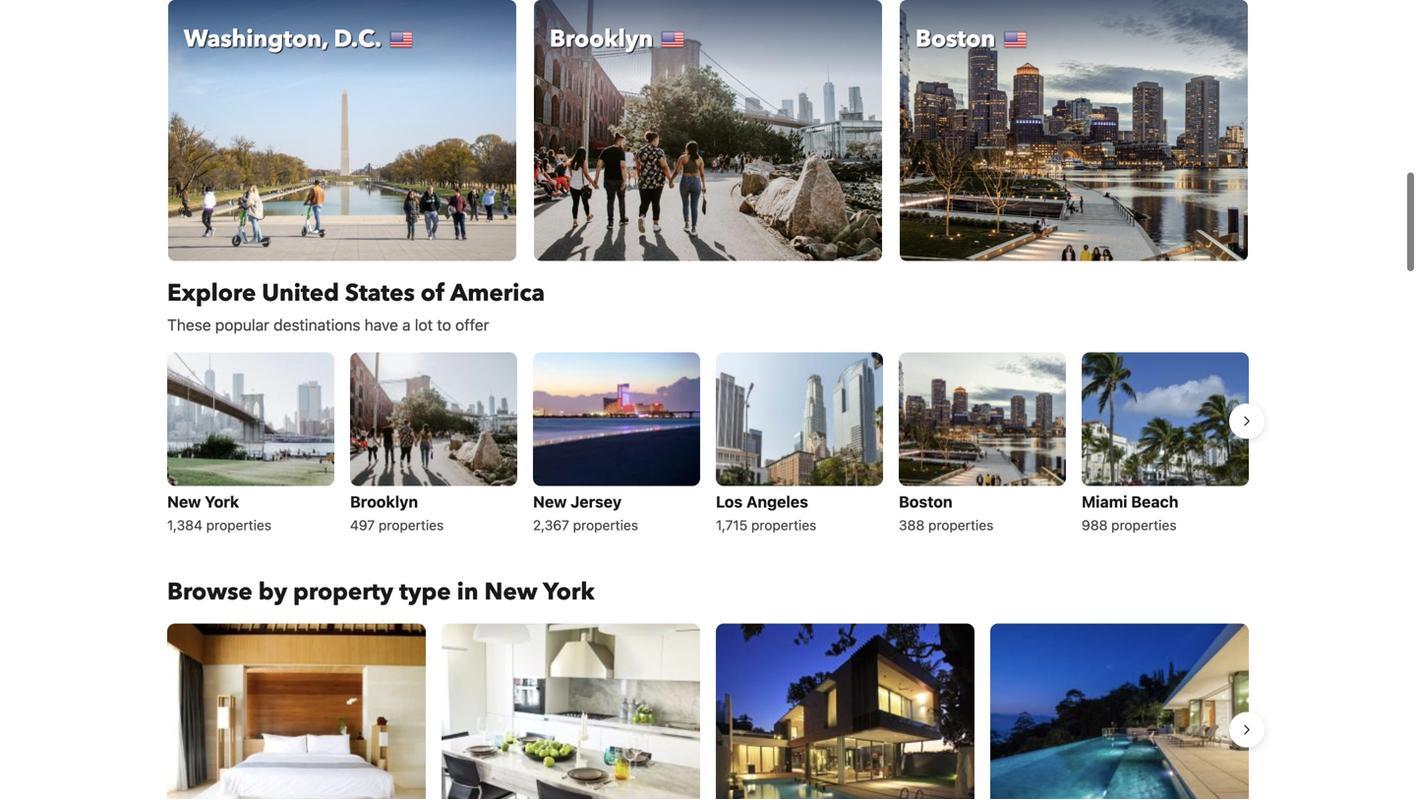 Task type: describe. For each thing, give the bounding box(es) containing it.
explore
[[167, 277, 256, 310]]

angeles
[[746, 493, 808, 511]]

d.c.
[[334, 23, 382, 56]]

offer
[[455, 316, 489, 334]]

property
[[293, 576, 393, 609]]

washington, d.c.
[[184, 23, 382, 56]]

jersey
[[571, 493, 622, 511]]

brooklyn link
[[533, 0, 883, 262]]

988
[[1082, 517, 1108, 533]]

miami
[[1082, 493, 1127, 511]]

of
[[421, 277, 445, 310]]

washington,
[[184, 23, 328, 56]]

brooklyn for brooklyn 497 properties
[[350, 493, 418, 511]]

in
[[457, 576, 478, 609]]

washington, d.c. link
[[167, 0, 517, 262]]

united
[[262, 277, 339, 310]]

new for new york
[[167, 493, 201, 511]]

brooklyn for brooklyn
[[550, 23, 653, 56]]

lot
[[415, 316, 433, 334]]

properties for miami beach
[[1111, 517, 1177, 533]]

los
[[716, 493, 743, 511]]

brooklyn 497 properties
[[350, 493, 444, 533]]

2 region from the top
[[151, 616, 1265, 800]]

york inside new york 1,384 properties
[[205, 493, 239, 511]]

have
[[365, 316, 398, 334]]

explore united states of america these popular destinations have a lot to offer
[[167, 277, 545, 334]]

popular
[[215, 316, 269, 334]]

miami beach 988 properties
[[1082, 493, 1179, 533]]

1 vertical spatial york
[[543, 576, 595, 609]]

beach
[[1131, 493, 1179, 511]]

388
[[899, 517, 925, 533]]

new jersey 2,367 properties
[[533, 493, 638, 533]]

states
[[345, 277, 415, 310]]

browse by property type in new york
[[167, 576, 595, 609]]

a
[[402, 316, 411, 334]]

boston 388 properties
[[899, 493, 994, 533]]

los angeles 1,715 properties
[[716, 493, 817, 533]]

properties for los angeles
[[751, 517, 817, 533]]

destinations
[[274, 316, 360, 334]]

by
[[258, 576, 287, 609]]

1,715
[[716, 517, 748, 533]]



Task type: locate. For each thing, give the bounding box(es) containing it.
these
[[167, 316, 211, 334]]

1,384
[[167, 517, 202, 533]]

york up browse
[[205, 493, 239, 511]]

type
[[399, 576, 451, 609]]

new up the 1,384
[[167, 493, 201, 511]]

6 properties from the left
[[1111, 517, 1177, 533]]

properties
[[206, 517, 271, 533], [379, 517, 444, 533], [573, 517, 638, 533], [751, 517, 817, 533], [928, 517, 994, 533], [1111, 517, 1177, 533]]

region containing new york
[[151, 345, 1265, 545]]

1 horizontal spatial york
[[543, 576, 595, 609]]

1 region from the top
[[151, 345, 1265, 545]]

1 vertical spatial boston
[[899, 493, 953, 511]]

region
[[151, 345, 1265, 545], [151, 616, 1265, 800]]

0 vertical spatial boston
[[916, 23, 996, 56]]

5 properties from the left
[[928, 517, 994, 533]]

0 horizontal spatial brooklyn
[[350, 493, 418, 511]]

1 horizontal spatial brooklyn
[[550, 23, 653, 56]]

brooklyn inside the brooklyn 497 properties
[[350, 493, 418, 511]]

0 horizontal spatial york
[[205, 493, 239, 511]]

boston link
[[899, 0, 1249, 262]]

1 vertical spatial region
[[151, 616, 1265, 800]]

boston for boston
[[916, 23, 996, 56]]

0 vertical spatial brooklyn
[[550, 23, 653, 56]]

4 properties from the left
[[751, 517, 817, 533]]

properties inside the brooklyn 497 properties
[[379, 517, 444, 533]]

america
[[450, 277, 545, 310]]

properties inside miami beach 988 properties
[[1111, 517, 1177, 533]]

new inside "new jersey 2,367 properties"
[[533, 493, 567, 511]]

3 properties from the left
[[573, 517, 638, 533]]

1 properties from the left
[[206, 517, 271, 533]]

properties inside "new jersey 2,367 properties"
[[573, 517, 638, 533]]

boston inside boston 388 properties
[[899, 493, 953, 511]]

boston for boston 388 properties
[[899, 493, 953, 511]]

properties right the 1,384
[[206, 517, 271, 533]]

0 vertical spatial region
[[151, 345, 1265, 545]]

properties for new jersey
[[573, 517, 638, 533]]

497
[[350, 517, 375, 533]]

properties down beach
[[1111, 517, 1177, 533]]

boston
[[916, 23, 996, 56], [899, 493, 953, 511]]

browse
[[167, 576, 252, 609]]

brooklyn
[[550, 23, 653, 56], [350, 493, 418, 511]]

properties down jersey
[[573, 517, 638, 533]]

new
[[167, 493, 201, 511], [533, 493, 567, 511], [484, 576, 538, 609]]

properties right 497
[[379, 517, 444, 533]]

new york 1,384 properties
[[167, 493, 271, 533]]

new up 2,367
[[533, 493, 567, 511]]

york down 2,367
[[543, 576, 595, 609]]

new for new jersey
[[533, 493, 567, 511]]

properties right 388 on the right of the page
[[928, 517, 994, 533]]

york
[[205, 493, 239, 511], [543, 576, 595, 609]]

2,367
[[533, 517, 569, 533]]

properties inside boston 388 properties
[[928, 517, 994, 533]]

1 vertical spatial brooklyn
[[350, 493, 418, 511]]

new right in
[[484, 576, 538, 609]]

0 vertical spatial york
[[205, 493, 239, 511]]

properties for new york
[[206, 517, 271, 533]]

properties inside los angeles 1,715 properties
[[751, 517, 817, 533]]

2 properties from the left
[[379, 517, 444, 533]]

properties inside new york 1,384 properties
[[206, 517, 271, 533]]

to
[[437, 316, 451, 334]]

properties down 'angeles'
[[751, 517, 817, 533]]

new inside new york 1,384 properties
[[167, 493, 201, 511]]



Task type: vqa. For each thing, say whether or not it's contained in the screenshot.
Los
yes



